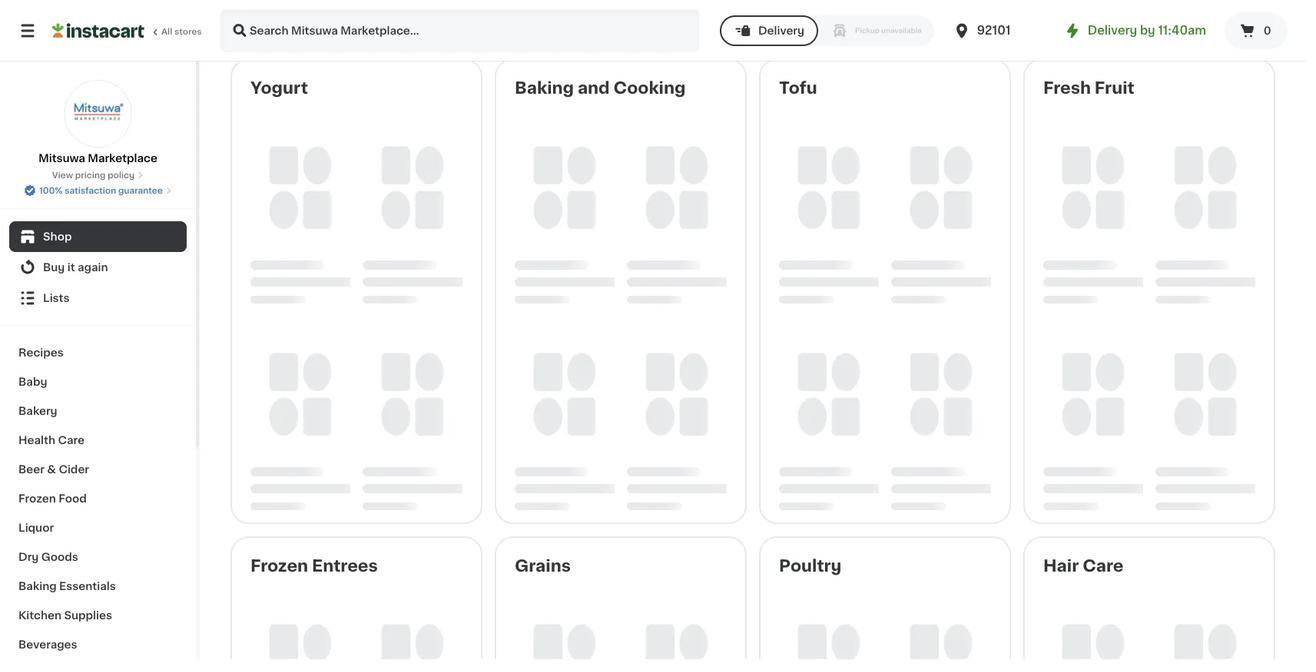 Task type: locate. For each thing, give the bounding box(es) containing it.
delivery left by
[[1088, 25, 1138, 36]]

health care link
[[9, 426, 187, 455]]

fruit
[[1095, 80, 1135, 96]]

house for house foods tofu, premium, extra firm 12 oz
[[779, 490, 814, 500]]

mitsuwa marketplace
[[38, 153, 157, 164]]

premium, inside house foods tofu, premium, extra firm 12 oz
[[808, 505, 859, 516]]

1 vertical spatial cooking
[[664, 284, 709, 294]]

premium, inside "house foods tofu, premium, medium firm"
[[921, 278, 972, 288]]

tofu
[[779, 86, 817, 102]]

delivery up tofu link
[[758, 25, 805, 36]]

house inside house foods tofu, premium, extra firm 12 oz
[[779, 490, 814, 500]]

1 horizontal spatial 5
[[636, 472, 647, 488]]

1 horizontal spatial $ 2 99
[[895, 469, 924, 485]]

1 horizontal spatial delivery
[[1088, 25, 1138, 36]]

hair care
[[779, 611, 860, 628]]

99 inside $ 5 99
[[648, 473, 660, 482]]

2 $ 2 99 from the left
[[895, 469, 924, 485]]

$ inside $ 7 99
[[518, 473, 524, 482]]

67.6
[[1137, 19, 1155, 28]]

oz down "sesame"
[[539, 299, 549, 307]]

1 vertical spatial fl
[[531, 299, 537, 307]]

0 horizontal spatial cooking
[[515, 98, 587, 114]]

2 l
[[231, 4, 243, 12], [835, 4, 847, 12]]

0 horizontal spatial $ 2 99
[[782, 469, 812, 485]]

$ for seto fumi furikake rice seasoning
[[630, 473, 636, 482]]

kiku
[[657, 268, 680, 279]]

0 horizontal spatial 2 l
[[231, 4, 243, 12]]

goods
[[41, 552, 78, 563]]

1 l from the left
[[238, 4, 243, 12]]

1 horizontal spatial many in stock button
[[684, 0, 823, 17]]

in
[[574, 4, 582, 12], [726, 4, 733, 12], [272, 19, 280, 28], [877, 19, 884, 28], [821, 551, 829, 559]]

add for kadoya pure sesame oil
[[580, 153, 603, 164]]

100% satisfaction guarantee
[[39, 186, 163, 195]]

99 right 7
[[535, 473, 547, 482]]

1 2 l from the left
[[231, 4, 243, 12]]

lists
[[43, 293, 70, 304]]

sesame
[[515, 284, 558, 294]]

house inside house foods tofu, broiled firm 9 oz
[[891, 490, 927, 500]]

mitsuwa
[[38, 153, 85, 164]]

care right hair
[[819, 611, 860, 628]]

mirin
[[683, 268, 709, 279]]

yogurt
[[251, 80, 308, 96]]

tofu, inside house foods tofu, premium, extra firm 12 oz
[[779, 505, 806, 516]]

fl inside button
[[1157, 19, 1163, 28]]

0 horizontal spatial care
[[58, 435, 84, 446]]

5
[[524, 248, 534, 264], [636, 472, 647, 488]]

foods inside "house foods tofu, premium, medium firm"
[[929, 262, 963, 273]]

premium, inside house foods tofu, premium, firm
[[808, 278, 859, 288]]

0 vertical spatial 5
[[524, 248, 534, 264]]

house inside "house foods tofu, premium, medium firm"
[[891, 262, 927, 273]]

oz right 1.9
[[529, 523, 539, 532]]

vegan up house foods tofu, premium, firm
[[781, 225, 808, 233]]

1 horizontal spatial fl
[[1157, 19, 1163, 28]]

99 up house foods tofu, premium, extra firm 12 oz
[[800, 470, 812, 479]]

beer & cider
[[18, 464, 89, 475]]

fl inside 5 kadoya pure sesame oil 5.5 fl oz
[[531, 299, 537, 307]]

foods for house foods tofu, broiled firm 9 oz
[[929, 490, 963, 500]]

add for shira kiku mirin sweet cooking sake
[[692, 153, 715, 164]]

beverages
[[18, 639, 77, 650]]

1 vertical spatial care
[[819, 611, 860, 628]]

premium, for firm
[[808, 278, 859, 288]]

add for house foods tofu, premium, firm
[[844, 147, 867, 158]]

$ 2 99 up house foods tofu, premium, extra firm 12 oz
[[782, 469, 812, 485]]

cooking
[[515, 98, 587, 114], [664, 284, 709, 294]]

care
[[58, 435, 84, 446], [819, 611, 860, 628]]

seasoning
[[627, 523, 684, 534]]

cooking down "and"
[[515, 98, 587, 114]]

product group containing 7
[[515, 364, 615, 533]]

vegan up "house foods tofu, premium, medium firm"
[[893, 225, 920, 233]]

beverages link
[[9, 630, 187, 659]]

0 vertical spatial baking
[[515, 80, 574, 96]]

baby link
[[9, 367, 187, 397]]

1 vertical spatial 5
[[636, 472, 647, 488]]

fresh fruit
[[1044, 80, 1135, 96]]

0 vertical spatial cooking
[[515, 98, 587, 114]]

tofu link
[[779, 85, 817, 103]]

$ 2 99 up house foods tofu, broiled firm 9 oz
[[895, 469, 924, 485]]

6
[[636, 248, 647, 264]]

12
[[779, 535, 788, 544]]

furikake
[[627, 508, 672, 519]]

buy it again link
[[9, 252, 187, 283]]

tofu, for house foods tofu, premium, extra firm 12 oz
[[779, 505, 806, 516]]

foods inside house foods tofu, premium, firm
[[817, 262, 851, 273]]

delivery button
[[720, 15, 819, 46]]

cooking inside 6 shira kiku mirin sweet cooking sake
[[664, 284, 709, 294]]

1 vegan from the left
[[781, 225, 808, 233]]

99 for mishima roasted black seaweed
[[535, 473, 547, 482]]

99 inside $ 7 99
[[535, 473, 547, 482]]

delivery for delivery by 11:40am
[[1088, 25, 1138, 36]]

vegan for house foods tofu, premium, firm
[[781, 225, 808, 233]]

67.6 fl oz button
[[1137, 0, 1276, 30]]

baby
[[18, 377, 47, 387]]

None search field
[[220, 9, 700, 52]]

&
[[47, 464, 56, 475]]

2 vegan from the left
[[893, 225, 920, 233]]

baking inside baking and cooking
[[515, 80, 574, 96]]

seto
[[627, 493, 652, 503]]

99 up house foods tofu, broiled firm 9 oz
[[912, 470, 924, 479]]

l
[[238, 4, 243, 12], [842, 4, 847, 12]]

instacart logo image
[[52, 22, 144, 40]]

firm
[[779, 293, 803, 304], [938, 293, 962, 304], [961, 505, 985, 516], [810, 520, 833, 531]]

health care
[[18, 435, 84, 446]]

add
[[844, 147, 867, 158], [957, 147, 979, 158], [580, 153, 603, 164], [692, 153, 715, 164], [844, 374, 867, 385], [957, 374, 979, 385], [580, 377, 603, 388], [692, 377, 715, 388]]

$ 2 99 for house foods tofu, premium, extra firm
[[782, 469, 812, 485]]

delivery inside 'button'
[[758, 25, 805, 36]]

1 horizontal spatial care
[[819, 611, 860, 628]]

fresh
[[1044, 80, 1091, 96]]

$ for mishima roasted black seaweed
[[518, 473, 524, 482]]

fl
[[1157, 19, 1163, 28], [531, 299, 537, 307]]

foods inside house foods tofu, premium, extra firm 12 oz
[[817, 490, 851, 500]]

fl right 5.5
[[531, 299, 537, 307]]

add for seto fumi furikake rice seasoning
[[692, 377, 715, 388]]

foods inside house foods tofu, broiled firm 9 oz
[[929, 490, 963, 500]]

0 vertical spatial fl
[[1157, 19, 1163, 28]]

cooking down mirin
[[664, 284, 709, 294]]

1 horizontal spatial 2 l
[[835, 4, 847, 12]]

fl right by
[[1157, 19, 1163, 28]]

baking up the kitchen
[[18, 581, 57, 592]]

99 for house foods tofu, broiled firm
[[912, 470, 924, 479]]

99 for seto fumi furikake rice seasoning
[[648, 473, 660, 482]]

0 vertical spatial care
[[58, 435, 84, 446]]

cooking inside baking and cooking
[[515, 98, 587, 114]]

$
[[782, 470, 788, 479], [895, 470, 900, 479], [518, 473, 524, 482], [630, 473, 636, 482]]

baking essentials
[[18, 581, 116, 592]]

tofu,
[[779, 278, 806, 288], [891, 278, 918, 288], [779, 505, 806, 516], [891, 505, 918, 516]]

2
[[231, 4, 236, 12], [835, 4, 840, 12], [788, 469, 798, 485], [900, 469, 911, 485]]

baking left "and"
[[515, 80, 574, 96]]

1 horizontal spatial l
[[842, 4, 847, 12]]

$ up 'extra'
[[782, 470, 788, 479]]

fumi
[[655, 493, 681, 503]]

dry goods link
[[9, 543, 187, 572]]

add button
[[815, 138, 875, 166], [927, 138, 987, 166], [551, 145, 610, 172], [663, 145, 722, 172], [815, 366, 875, 394], [927, 366, 987, 394], [551, 369, 610, 397], [663, 369, 722, 397]]

shira
[[627, 268, 654, 279]]

shop
[[43, 231, 72, 242]]

0 horizontal spatial delivery
[[758, 25, 805, 36]]

care up cider
[[58, 435, 84, 446]]

$ up "mishima" at the bottom of the page
[[518, 473, 524, 482]]

cider
[[59, 464, 89, 475]]

99
[[800, 470, 812, 479], [912, 470, 924, 479], [535, 473, 547, 482], [648, 473, 660, 482]]

premium,
[[808, 278, 859, 288], [921, 278, 972, 288], [808, 505, 859, 516]]

1 vertical spatial baking
[[18, 581, 57, 592]]

tofu, inside house foods tofu, broiled firm 9 oz
[[891, 505, 918, 516]]

product group
[[684, 0, 823, 31], [779, 134, 879, 337], [891, 134, 991, 318], [515, 140, 615, 309], [627, 140, 727, 324], [779, 361, 879, 564], [891, 361, 991, 530], [515, 364, 615, 533], [627, 364, 727, 549]]

0 horizontal spatial baking
[[18, 581, 57, 592]]

0 horizontal spatial fl
[[531, 299, 537, 307]]

kitchen
[[18, 610, 62, 621]]

$ up "9"
[[895, 470, 900, 479]]

$ 2 99 for house foods tofu, broiled firm
[[895, 469, 924, 485]]

tofu, inside house foods tofu, premium, firm
[[779, 278, 806, 288]]

delivery inside 'link'
[[1088, 25, 1138, 36]]

baking inside 'link'
[[18, 581, 57, 592]]

oz right '12'
[[790, 535, 800, 544]]

dry goods
[[18, 552, 78, 563]]

stock
[[584, 4, 609, 12], [735, 4, 760, 12], [282, 19, 307, 28], [887, 19, 911, 28], [831, 551, 855, 559]]

house for house foods tofu, premium, firm
[[779, 262, 814, 273]]

5 up seto
[[636, 472, 647, 488]]

add button for seto fumi furikake rice seasoning
[[663, 369, 722, 397]]

premium, for extra
[[808, 505, 859, 516]]

view pricing policy
[[52, 171, 135, 179]]

tofu, inside "house foods tofu, premium, medium firm"
[[891, 278, 918, 288]]

house for house foods tofu, premium, medium firm
[[891, 262, 927, 273]]

1 $ 2 99 from the left
[[782, 469, 812, 485]]

100%
[[39, 186, 63, 195]]

5.5
[[515, 299, 529, 307]]

bakery
[[18, 406, 57, 417]]

it
[[67, 262, 75, 273]]

$ up seto
[[630, 473, 636, 482]]

oz right by
[[1165, 19, 1175, 28]]

99 up the fumi
[[648, 473, 660, 482]]

vegan
[[781, 225, 808, 233], [893, 225, 920, 233]]

add button for house foods tofu, premium, firm
[[815, 138, 875, 166]]

0 horizontal spatial l
[[238, 4, 243, 12]]

0 horizontal spatial many in stock button
[[533, 0, 671, 17]]

5 kadoya pure sesame oil 5.5 fl oz
[[515, 248, 583, 307]]

1 horizontal spatial vegan
[[893, 225, 920, 233]]

$ inside $ 5 99
[[630, 473, 636, 482]]

2 l from the left
[[842, 4, 847, 12]]

foods for house foods tofu, premium, firm
[[817, 262, 851, 273]]

$ 2 99
[[782, 469, 812, 485], [895, 469, 924, 485]]

delivery for delivery
[[758, 25, 805, 36]]

tofu, for house foods tofu, broiled firm 9 oz
[[891, 505, 918, 516]]

1 horizontal spatial cooking
[[664, 284, 709, 294]]

0 horizontal spatial vegan
[[781, 225, 808, 233]]

many
[[548, 4, 572, 12], [699, 4, 723, 12], [246, 19, 270, 28], [850, 19, 875, 28], [795, 551, 819, 559]]

foods for house foods tofu, premium, extra firm 12 oz
[[817, 490, 851, 500]]

house inside house foods tofu, premium, firm
[[779, 262, 814, 273]]

5 up the kadoya
[[524, 248, 534, 264]]

0 horizontal spatial 5
[[524, 248, 534, 264]]

add button for house foods tofu, premium, extra firm
[[815, 366, 875, 394]]

oz right "9"
[[899, 520, 909, 528]]

1 horizontal spatial baking
[[515, 80, 574, 96]]



Task type: describe. For each thing, give the bounding box(es) containing it.
recipes link
[[9, 338, 187, 367]]

frozen
[[18, 493, 56, 504]]

sponsored badge image
[[684, 19, 730, 27]]

Search field
[[221, 11, 699, 51]]

add for house foods tofu, broiled firm
[[957, 374, 979, 385]]

92101
[[977, 25, 1011, 36]]

poultry
[[515, 611, 577, 628]]

satisfaction
[[65, 186, 116, 195]]

sweet
[[627, 284, 661, 294]]

firm inside house foods tofu, premium, extra firm 12 oz
[[810, 520, 833, 531]]

kadoya
[[515, 268, 556, 279]]

oz inside house foods tofu, premium, extra firm 12 oz
[[790, 535, 800, 544]]

5 inside 5 kadoya pure sesame oil 5.5 fl oz
[[524, 248, 534, 264]]

delivery by 11:40am
[[1088, 25, 1207, 36]]

baking for baking essentials
[[18, 581, 57, 592]]

extra
[[779, 520, 807, 531]]

premium, for medium
[[921, 278, 972, 288]]

6 shira kiku mirin sweet cooking sake
[[627, 248, 709, 310]]

$ for house foods tofu, premium, extra firm
[[782, 470, 788, 479]]

add button for mishima roasted black seaweed
[[551, 369, 610, 397]]

0 button
[[1225, 12, 1288, 49]]

oz inside 5 kadoya pure sesame oil 5.5 fl oz
[[539, 299, 549, 307]]

house foods tofu, premium, medium firm
[[891, 262, 972, 304]]

product group containing many in stock
[[684, 0, 823, 31]]

1 many in stock button from the left
[[533, 0, 671, 17]]

$ 7 99
[[518, 472, 547, 488]]

policy
[[108, 171, 135, 179]]

vegan for house foods tofu, premium, medium firm
[[893, 225, 920, 233]]

stores
[[174, 27, 202, 36]]

firm inside house foods tofu, broiled firm 9 oz
[[961, 505, 985, 516]]

add button for house foods tofu, premium, medium firm
[[927, 138, 987, 166]]

oz inside button
[[1165, 19, 1175, 28]]

11:40am
[[1158, 25, 1207, 36]]

in inside product group
[[726, 4, 733, 12]]

product group containing 6
[[627, 140, 727, 324]]

9
[[891, 520, 897, 528]]

baking for baking and cooking
[[515, 80, 574, 96]]

oil
[[561, 284, 576, 294]]

house for house foods tofu, broiled firm 9 oz
[[891, 490, 927, 500]]

all stores link
[[52, 9, 203, 52]]

$ 5 99
[[630, 472, 660, 488]]

100% satisfaction guarantee button
[[24, 181, 172, 197]]

seto fumi furikake rice seasoning
[[627, 493, 699, 534]]

add button for shira kiku mirin sweet cooking sake
[[663, 145, 722, 172]]

99 for house foods tofu, premium, extra firm
[[800, 470, 812, 479]]

health
[[18, 435, 55, 446]]

1.9
[[515, 523, 527, 532]]

buy it again
[[43, 262, 108, 273]]

67.6 fl oz
[[1137, 19, 1175, 28]]

house foods tofu, premium, firm
[[779, 262, 859, 304]]

add for house foods tofu, premium, medium firm
[[957, 147, 979, 158]]

care for hair care
[[819, 611, 860, 628]]

tofu, for house foods tofu, premium, firm
[[779, 278, 806, 288]]

kitchen supplies link
[[9, 601, 187, 630]]

house foods tofu, broiled firm 9 oz
[[891, 490, 985, 528]]

roasted
[[563, 493, 608, 503]]

bakery link
[[9, 397, 187, 426]]

broiled
[[921, 505, 959, 516]]

medium
[[891, 293, 936, 304]]

pricing
[[75, 171, 106, 179]]

oz inside mishima roasted black seaweed 1.9 oz
[[529, 523, 539, 532]]

mitsuwa marketplace link
[[38, 80, 157, 166]]

black
[[515, 508, 544, 519]]

frozen food
[[18, 493, 87, 504]]

beer & cider link
[[9, 455, 187, 484]]

milk
[[1044, 611, 1080, 628]]

care for health care
[[58, 435, 84, 446]]

dry
[[18, 552, 39, 563]]

kitchen supplies
[[18, 610, 112, 621]]

liquor link
[[9, 513, 187, 543]]

view
[[52, 171, 73, 179]]

pure
[[559, 268, 583, 279]]

house foods tofu, premium, extra firm 12 oz
[[779, 490, 859, 544]]

baking essentials link
[[9, 572, 187, 601]]

guarantee
[[118, 186, 163, 195]]

all stores
[[161, 27, 202, 36]]

oz inside house foods tofu, broiled firm 9 oz
[[899, 520, 909, 528]]

add for house foods tofu, premium, extra firm
[[844, 374, 867, 385]]

by
[[1140, 25, 1156, 36]]

many in stock inside product group
[[699, 4, 760, 12]]

baking and cooking
[[515, 80, 610, 114]]

grains
[[251, 611, 307, 628]]

beer
[[18, 464, 45, 475]]

and
[[578, 80, 610, 96]]

again
[[78, 262, 108, 273]]

mishima roasted black seaweed 1.9 oz
[[515, 493, 608, 532]]

lists link
[[9, 283, 187, 314]]

seaweed
[[547, 508, 597, 519]]

delivery by 11:40am link
[[1063, 22, 1207, 40]]

firm inside "house foods tofu, premium, medium firm"
[[938, 293, 962, 304]]

recipes
[[18, 347, 64, 358]]

hair
[[779, 611, 815, 628]]

mitsuwa marketplace logo image
[[64, 80, 132, 148]]

liquor
[[18, 523, 54, 533]]

2 2 l from the left
[[835, 4, 847, 12]]

tofu, for house foods tofu, premium, medium firm
[[891, 278, 918, 288]]

mishima
[[515, 493, 560, 503]]

$ for house foods tofu, broiled firm
[[895, 470, 900, 479]]

add for mishima roasted black seaweed
[[580, 377, 603, 388]]

service type group
[[720, 15, 934, 46]]

92101 button
[[953, 9, 1045, 52]]

7
[[524, 472, 533, 488]]

marketplace
[[88, 153, 157, 164]]

add button for kadoya pure sesame oil
[[551, 145, 610, 172]]

view pricing policy link
[[52, 169, 144, 181]]

essentials
[[59, 581, 116, 592]]

rice
[[675, 508, 699, 519]]

firm inside house foods tofu, premium, firm
[[779, 293, 803, 304]]

add button for house foods tofu, broiled firm
[[927, 366, 987, 394]]

2 many in stock button from the left
[[684, 0, 823, 17]]

foods for house foods tofu, premium, medium firm
[[929, 262, 963, 273]]

food
[[59, 493, 87, 504]]

baking and cooking link
[[515, 78, 647, 115]]



Task type: vqa. For each thing, say whether or not it's contained in the screenshot.
LISTS
yes



